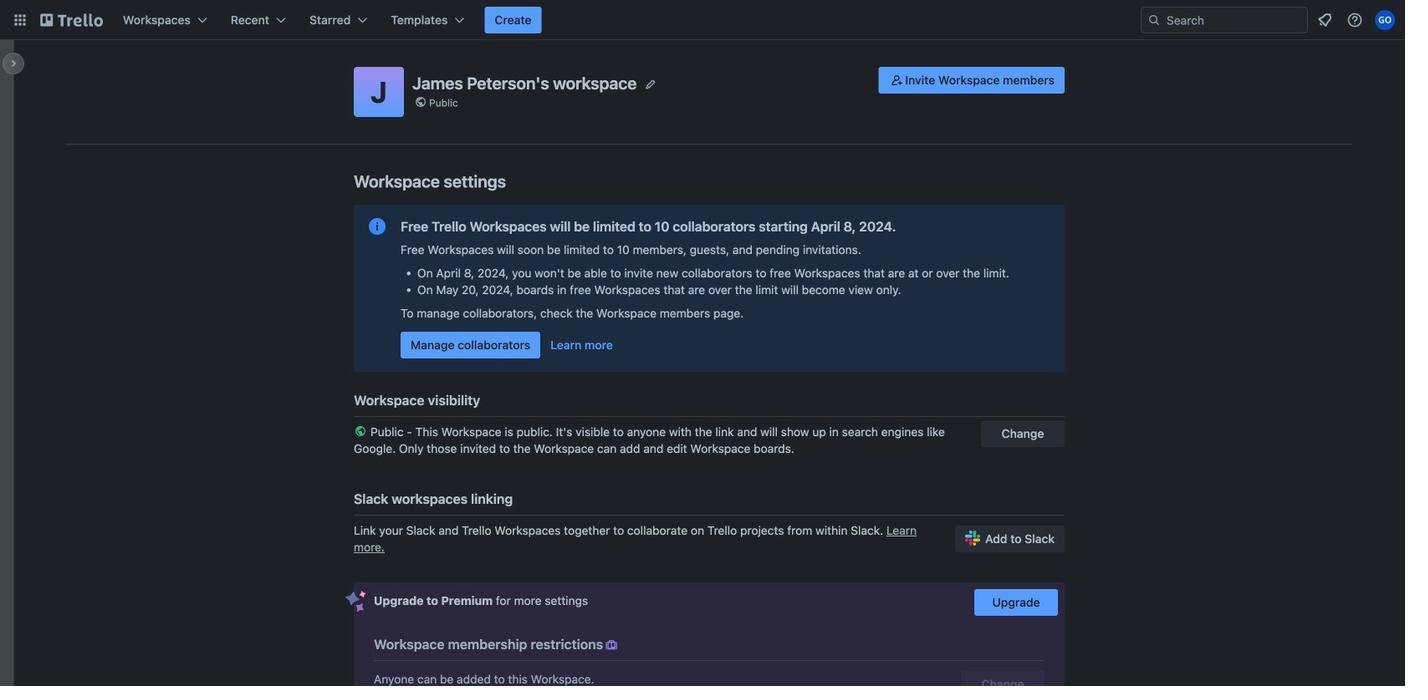 Task type: locate. For each thing, give the bounding box(es) containing it.
sm image
[[603, 638, 620, 654]]

search image
[[1148, 13, 1161, 27]]

Search field
[[1161, 8, 1308, 33]]

sparkle image
[[346, 592, 366, 613]]

sm image
[[889, 72, 906, 89]]

gary orlando (garyorlando) image
[[1376, 10, 1396, 30]]



Task type: describe. For each thing, give the bounding box(es) containing it.
open information menu image
[[1347, 12, 1364, 28]]

0 notifications image
[[1315, 10, 1335, 30]]

back to home image
[[40, 7, 103, 33]]

primary element
[[0, 0, 1406, 40]]



Task type: vqa. For each thing, say whether or not it's contained in the screenshot.
Gary Orlando (garyorlando) icon
yes



